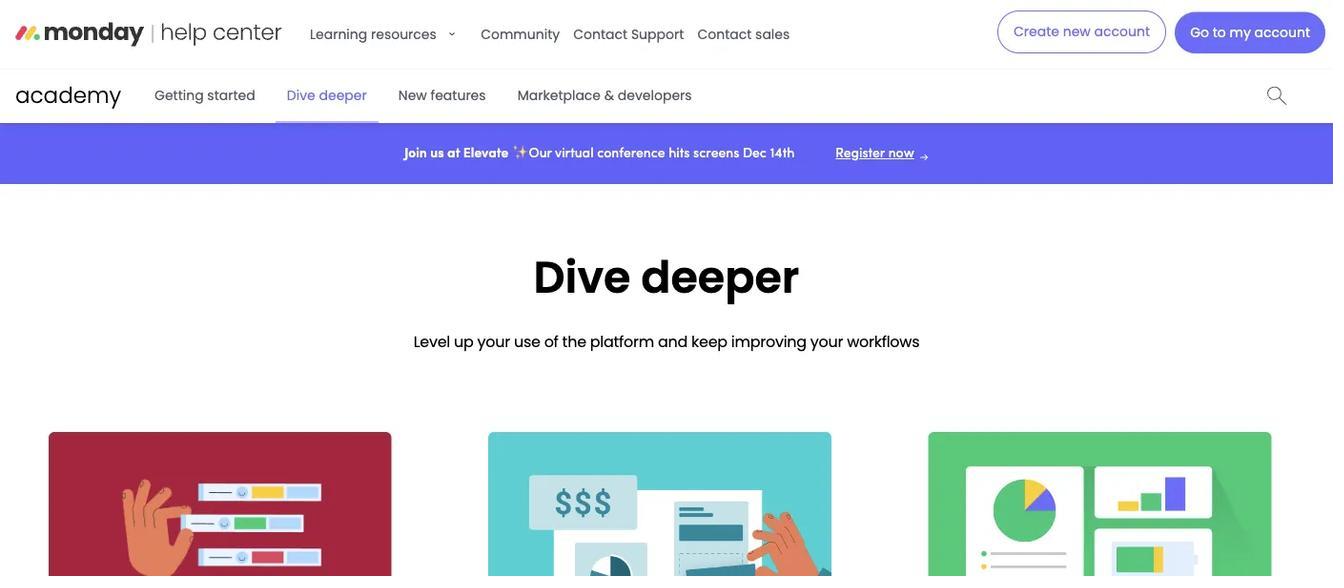 Task type: vqa. For each thing, say whether or not it's contained in the screenshot.
Level up your use of the platform and keep improving your workflows
yes



Task type: describe. For each thing, give the bounding box(es) containing it.
getting
[[155, 86, 204, 104]]

resources
[[371, 25, 437, 43]]

virtual
[[555, 147, 594, 161]]

deeper inside "link"
[[319, 86, 367, 104]]

getting started
[[155, 86, 255, 104]]

the
[[563, 331, 587, 352]]

contact support
[[574, 25, 684, 43]]

my
[[1230, 23, 1252, 42]]

0 horizontal spatial account
[[1095, 22, 1151, 41]]

getting started link
[[143, 78, 267, 112]]

workflows
[[847, 331, 920, 352]]

platform
[[590, 331, 655, 352]]

community link
[[476, 15, 565, 53]]

go
[[1191, 23, 1210, 42]]

1 vertical spatial dive deeper
[[534, 247, 800, 308]]

of
[[544, 331, 559, 352]]

learning resources link
[[305, 15, 472, 53]]

dive inside "link"
[[287, 86, 316, 104]]

marketplace & developers link
[[506, 78, 704, 112]]

create new account
[[1014, 22, 1151, 41]]

features
[[431, 86, 486, 104]]

marketplace
[[518, 86, 601, 104]]

up
[[454, 331, 474, 352]]

1 vertical spatial deeper
[[641, 247, 800, 308]]

us
[[431, 147, 444, 161]]

new
[[1064, 22, 1091, 41]]

academy link
[[15, 79, 121, 114]]

go to my account
[[1191, 23, 1311, 42]]

register now
[[836, 147, 915, 161]]

2 your from the left
[[811, 331, 844, 352]]

join us at elevate ✨ our virtual conference hits screens dec 14th
[[405, 147, 795, 161]]

hits
[[669, 147, 690, 161]]

learning
[[310, 25, 368, 43]]

create
[[1014, 22, 1060, 41]]

join
[[405, 147, 427, 161]]

to
[[1213, 23, 1227, 42]]

level
[[414, 331, 450, 352]]

academy
[[15, 80, 121, 110]]

use
[[514, 331, 541, 352]]



Task type: locate. For each thing, give the bounding box(es) containing it.
new features link
[[387, 78, 498, 112]]

register
[[836, 147, 885, 161]]

&
[[605, 86, 615, 104]]

new
[[399, 86, 427, 104]]

1 horizontal spatial contact
[[698, 25, 752, 43]]

monday.com logo image
[[15, 15, 282, 54]]

now
[[889, 147, 915, 161]]

2 contact from the left
[[698, 25, 752, 43]]

marketplace & developers
[[518, 86, 692, 104]]

0 vertical spatial dive
[[287, 86, 316, 104]]

1 your from the left
[[478, 331, 510, 352]]

your
[[478, 331, 510, 352], [811, 331, 844, 352]]

contact for contact sales
[[698, 25, 752, 43]]

account right my
[[1255, 23, 1311, 42]]

1 horizontal spatial dive deeper
[[534, 247, 800, 308]]

deeper
[[319, 86, 367, 104], [641, 247, 800, 308]]

1 horizontal spatial your
[[811, 331, 844, 352]]

sales
[[756, 25, 790, 43]]

elevate
[[463, 147, 509, 161]]

conference
[[597, 147, 666, 161]]

create new account link
[[998, 10, 1167, 53]]

1 contact from the left
[[574, 25, 628, 43]]

improving
[[732, 331, 807, 352]]

keep
[[692, 331, 728, 352]]

dive deeper inside "link"
[[287, 86, 367, 104]]

account
[[1095, 22, 1151, 41], [1255, 23, 1311, 42]]

dive
[[287, 86, 316, 104], [534, 247, 631, 308]]

at
[[448, 147, 460, 161]]

0 vertical spatial dive deeper
[[287, 86, 367, 104]]

screens
[[694, 147, 740, 161]]

0 horizontal spatial dive
[[287, 86, 316, 104]]

dive deeper
[[287, 86, 367, 104], [534, 247, 800, 308]]

0 horizontal spatial your
[[478, 331, 510, 352]]

deeper up keep
[[641, 247, 800, 308]]

developers
[[618, 86, 692, 104]]

level up your use of the platform and keep improving your workflows
[[414, 331, 920, 352]]

started
[[207, 86, 255, 104]]

dive up the
[[534, 247, 631, 308]]

1 horizontal spatial dive
[[534, 247, 631, 308]]

search logo image
[[1268, 86, 1288, 105]]

community
[[481, 25, 560, 43]]

1 horizontal spatial deeper
[[641, 247, 800, 308]]

contact for contact support
[[574, 25, 628, 43]]

✨
[[512, 147, 526, 161]]

your left workflows
[[811, 331, 844, 352]]

dive deeper down learning
[[287, 86, 367, 104]]

learning resources
[[310, 25, 437, 43]]

contact sales link
[[693, 15, 795, 53]]

0 horizontal spatial deeper
[[319, 86, 367, 104]]

register now link
[[836, 147, 929, 161]]

dive right started
[[287, 86, 316, 104]]

dive deeper link
[[276, 78, 378, 112]]

new features
[[399, 86, 486, 104]]

and
[[658, 331, 688, 352]]

contact
[[574, 25, 628, 43], [698, 25, 752, 43]]

1 vertical spatial dive
[[534, 247, 631, 308]]

dec
[[743, 147, 767, 161]]

1 horizontal spatial account
[[1255, 23, 1311, 42]]

0 vertical spatial deeper
[[319, 86, 367, 104]]

0 horizontal spatial contact
[[574, 25, 628, 43]]

go to my account link
[[1176, 12, 1326, 53]]

contact support link
[[569, 15, 689, 53]]

contact left 'support'
[[574, 25, 628, 43]]

our
[[529, 147, 552, 161]]

your right 'up'
[[478, 331, 510, 352]]

contact left sales
[[698, 25, 752, 43]]

dive deeper up level up your use of the platform and keep improving your workflows at the bottom
[[534, 247, 800, 308]]

deeper down learning
[[319, 86, 367, 104]]

account right new at right
[[1095, 22, 1151, 41]]

14th
[[771, 147, 795, 161]]

contact sales
[[698, 25, 790, 43]]

support
[[632, 25, 684, 43]]

0 horizontal spatial dive deeper
[[287, 86, 367, 104]]



